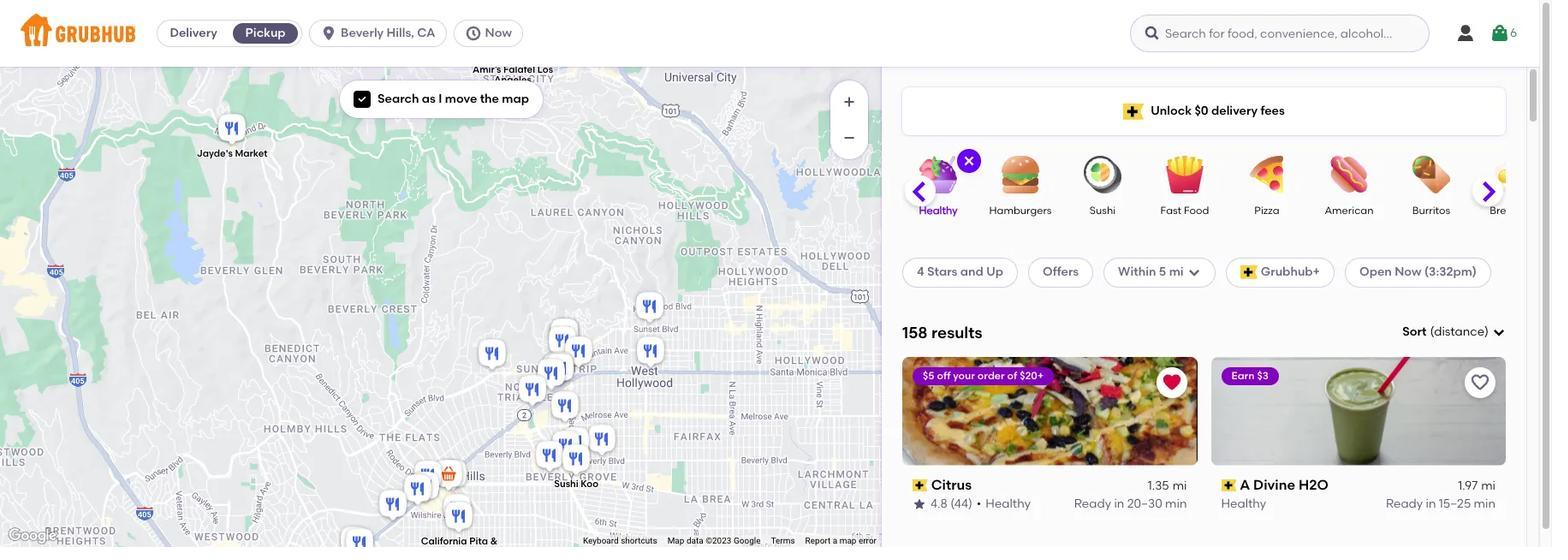 Task type: describe. For each thing, give the bounding box(es) containing it.
a divine h2o image
[[547, 315, 581, 353]]

unlock
[[1151, 103, 1192, 118]]

plus icon image
[[841, 93, 858, 110]]

riozonas acai west hollywood image
[[539, 351, 574, 388]]

your
[[953, 370, 975, 382]]

california pita & grill
[[421, 536, 497, 547]]

pita
[[469, 536, 488, 547]]

google image
[[4, 525, 61, 547]]

ready for citrus
[[1074, 496, 1111, 511]]

1 horizontal spatial now
[[1395, 265, 1421, 279]]

stars
[[927, 265, 957, 279]]

breakfast
[[1490, 205, 1537, 217]]

sort ( distance )
[[1403, 324, 1489, 339]]

$20+
[[1020, 370, 1044, 382]]

burritos image
[[1401, 156, 1461, 193]]

wushiland boba wcc image
[[337, 523, 372, 547]]

grill
[[450, 546, 469, 547]]

&
[[490, 536, 497, 547]]

results
[[931, 322, 982, 342]]

american image
[[1319, 156, 1379, 193]]

svg image up the 'unlock'
[[1144, 25, 1161, 42]]

a divine h2o logo image
[[1211, 357, 1506, 466]]

error
[[859, 536, 877, 545]]

sort
[[1403, 324, 1427, 339]]

min for citrus
[[1165, 496, 1187, 511]]

falafel
[[503, 64, 535, 75]]

map region
[[0, 0, 949, 547]]

©2023
[[706, 536, 731, 545]]

saved restaurant button
[[1156, 367, 1187, 398]]

4.8 (44)
[[931, 496, 972, 511]]

a divine h2o
[[1240, 477, 1329, 493]]

angeles
[[494, 74, 532, 86]]

and
[[960, 265, 983, 279]]

to
[[1482, 484, 1494, 499]]

pizza
[[1254, 205, 1280, 217]]

proceed
[[1430, 484, 1479, 499]]

158
[[902, 322, 928, 342]]

jayde's market
[[197, 147, 268, 158]]

svg image right "5"
[[1187, 266, 1201, 279]]

impasta image
[[401, 471, 435, 509]]

h2o
[[1299, 477, 1329, 493]]

0 horizontal spatial healthy
[[919, 205, 958, 217]]

$5 off your order of $20+
[[923, 370, 1044, 382]]

poke bar image
[[548, 315, 582, 353]]

earthbar image
[[342, 525, 377, 547]]

report a map error link
[[805, 536, 877, 545]]

a
[[833, 536, 837, 545]]

20–30
[[1127, 496, 1162, 511]]

within 5 mi
[[1118, 265, 1184, 279]]

now inside now button
[[485, 26, 512, 40]]

sushi for sushi
[[1090, 205, 1116, 217]]

15–25
[[1439, 496, 1471, 511]]

hamburgers
[[989, 205, 1052, 217]]

save this restaurant image
[[1470, 372, 1490, 393]]

beverly
[[341, 26, 384, 40]]

shortcuts
[[621, 536, 657, 545]]

subscription pass image for citrus
[[913, 479, 928, 491]]

report
[[805, 536, 831, 545]]

search
[[378, 92, 419, 106]]

ready in 15–25 min
[[1386, 496, 1496, 511]]

svg image inside 6 button
[[1489, 23, 1510, 44]]

• healthy
[[977, 496, 1031, 511]]

pickup
[[245, 26, 286, 40]]

order
[[978, 370, 1005, 382]]

keyboard shortcuts
[[583, 536, 657, 545]]

main navigation navigation
[[0, 0, 1539, 67]]

)
[[1484, 324, 1489, 339]]

158 results
[[902, 322, 982, 342]]

california
[[421, 536, 467, 547]]

now button
[[453, 20, 530, 47]]

delivery
[[170, 26, 217, 40]]

koo
[[581, 478, 598, 489]]

none field containing sort
[[1403, 324, 1506, 341]]

joe & the juice image
[[548, 388, 582, 426]]

citrus logo image
[[902, 357, 1197, 466]]

(44)
[[950, 496, 972, 511]]

backyard bowls - los angeles image
[[585, 422, 619, 459]]

zankou chicken image
[[633, 289, 667, 327]]

data
[[686, 536, 703, 545]]

pickup button
[[230, 20, 301, 47]]

5
[[1159, 265, 1166, 279]]

report a map error
[[805, 536, 877, 545]]

open
[[1359, 265, 1392, 279]]

hamburgers image
[[990, 156, 1050, 193]]

sushi for sushi koo
[[554, 478, 578, 489]]

niko niko sushi image
[[562, 333, 596, 371]]

1.97
[[1458, 479, 1478, 493]]

Search for food, convenience, alcohol... search field
[[1130, 15, 1430, 52]]

svg image left search
[[357, 94, 367, 105]]

beverly hills, ca
[[341, 26, 435, 40]]

kung pao china bistro image
[[633, 333, 668, 371]]

delivery
[[1211, 103, 1258, 118]]

4
[[917, 265, 924, 279]]

in for citrus
[[1114, 496, 1124, 511]]

rawberri image
[[543, 351, 577, 388]]

garfield pharmacy image
[[431, 457, 466, 494]]

(
[[1430, 324, 1434, 339]]



Task type: locate. For each thing, give the bounding box(es) containing it.
mi right the 1.35 at bottom
[[1173, 479, 1187, 493]]

ready in 20–30 min
[[1074, 496, 1187, 511]]

2 horizontal spatial healthy
[[1221, 496, 1266, 511]]

1 horizontal spatial ready
[[1386, 496, 1423, 511]]

1 horizontal spatial min
[[1474, 496, 1496, 511]]

american
[[1325, 205, 1374, 217]]

mi for a divine h2o
[[1481, 479, 1496, 493]]

ready left 15–25
[[1386, 496, 1423, 511]]

california pizza kitchen image
[[440, 491, 474, 529]]

body energy club - west hollywood image
[[542, 349, 576, 387]]

sushi
[[1090, 205, 1116, 217], [554, 478, 578, 489]]

offers
[[1043, 265, 1079, 279]]

burritos
[[1412, 205, 1450, 217]]

2 subscription pass image from the left
[[1221, 479, 1236, 491]]

move
[[445, 92, 477, 106]]

in
[[1114, 496, 1124, 511], [1426, 496, 1436, 511]]

save this restaurant button
[[1465, 367, 1496, 398]]

1 subscription pass image from the left
[[913, 479, 928, 491]]

0 horizontal spatial sushi
[[554, 478, 578, 489]]

sushi down sushi image
[[1090, 205, 1116, 217]]

now
[[485, 26, 512, 40], [1395, 265, 1421, 279]]

ca
[[417, 26, 435, 40]]

subscription pass image up "star icon"
[[913, 479, 928, 491]]

(3:32pm)
[[1424, 265, 1477, 279]]

divine
[[1253, 477, 1295, 493]]

$5
[[923, 370, 934, 382]]

search as i move the map
[[378, 92, 529, 106]]

minus icon image
[[841, 129, 858, 146]]

as
[[422, 92, 436, 106]]

2 min from the left
[[1474, 496, 1496, 511]]

svg image
[[1455, 23, 1476, 44], [320, 25, 337, 42], [464, 25, 482, 42], [1144, 25, 1161, 42], [357, 94, 367, 105], [1187, 266, 1201, 279]]

sushi koo
[[554, 478, 598, 489]]

0 horizontal spatial subscription pass image
[[913, 479, 928, 491]]

jayde's market image
[[215, 111, 249, 149]]

mi for citrus
[[1173, 479, 1187, 493]]

sushi image
[[1073, 156, 1133, 193]]

svg image left beverly at left
[[320, 25, 337, 42]]

amir's
[[473, 64, 501, 75]]

sushi inside the map region
[[554, 478, 578, 489]]

0 vertical spatial grubhub plus flag logo image
[[1123, 103, 1144, 119]]

1 ready from the left
[[1074, 496, 1111, 511]]

map right 'a'
[[839, 536, 856, 545]]

proceed to checkout button
[[1377, 477, 1552, 508]]

hills,
[[387, 26, 414, 40]]

healthy right "•"
[[986, 496, 1031, 511]]

fast food
[[1160, 205, 1209, 217]]

ready
[[1074, 496, 1111, 511], [1386, 496, 1423, 511]]

2 in from the left
[[1426, 496, 1436, 511]]

distance
[[1434, 324, 1484, 339]]

wrapstar image
[[411, 458, 445, 495]]

proceed to checkout
[[1430, 484, 1552, 499]]

1 vertical spatial sushi
[[554, 478, 578, 489]]

map
[[502, 92, 529, 106], [839, 536, 856, 545]]

beverly hills, ca button
[[309, 20, 453, 47]]

1 vertical spatial now
[[1395, 265, 1421, 279]]

star icon image
[[913, 497, 926, 511]]

svg image up amir's at the top left of the page
[[464, 25, 482, 42]]

saved restaurant image
[[1161, 372, 1182, 393]]

None field
[[1403, 324, 1506, 341]]

pizza image
[[1237, 156, 1297, 193]]

sushi koo image
[[559, 441, 593, 479]]

sushi left koo
[[554, 478, 578, 489]]

svg image inside now button
[[464, 25, 482, 42]]

0 horizontal spatial min
[[1165, 496, 1187, 511]]

svg image
[[1489, 23, 1510, 44], [962, 154, 976, 168], [1492, 325, 1506, 339]]

0 horizontal spatial now
[[485, 26, 512, 40]]

0 horizontal spatial map
[[502, 92, 529, 106]]

jayde's
[[197, 147, 233, 158]]

0 vertical spatial map
[[502, 92, 529, 106]]

0 horizontal spatial grubhub plus flag logo image
[[1123, 103, 1144, 119]]

breakfast image
[[1484, 156, 1543, 193]]

unlock $0 delivery fees
[[1151, 103, 1285, 118]]

keyboard
[[583, 536, 619, 545]]

6
[[1510, 26, 1517, 40]]

map down angeles at the top left
[[502, 92, 529, 106]]

4 stars and up
[[917, 265, 1003, 279]]

the
[[480, 92, 499, 106]]

min for a divine h2o
[[1474, 496, 1496, 511]]

1.97 mi
[[1458, 479, 1496, 493]]

spooning acai bowls & more image
[[376, 487, 410, 524]]

map
[[667, 536, 684, 545]]

grubhub plus flag logo image for unlock $0 delivery fees
[[1123, 103, 1144, 119]]

0 vertical spatial sushi
[[1090, 205, 1116, 217]]

grubhub plus flag logo image for grubhub+
[[1240, 266, 1257, 279]]

grubhub plus flag logo image left the 'unlock'
[[1123, 103, 1144, 119]]

off
[[937, 370, 951, 382]]

keyboard shortcuts button
[[583, 535, 657, 547]]

grubhub plus flag logo image
[[1123, 103, 1144, 119], [1240, 266, 1257, 279]]

earn $3
[[1231, 370, 1269, 382]]

1 horizontal spatial healthy
[[986, 496, 1031, 511]]

0 vertical spatial svg image
[[1489, 23, 1510, 44]]

open now (3:32pm)
[[1359, 265, 1477, 279]]

citrus image
[[475, 336, 509, 374]]

1 horizontal spatial in
[[1426, 496, 1436, 511]]

los
[[537, 64, 553, 75]]

6 button
[[1489, 18, 1517, 49]]

svg image inside beverly hills, ca button
[[320, 25, 337, 42]]

earn
[[1231, 370, 1255, 382]]

1 horizontal spatial grubhub plus flag logo image
[[1240, 266, 1257, 279]]

in left 15–25
[[1426, 496, 1436, 511]]

now right open
[[1395, 265, 1421, 279]]

1 horizontal spatial sushi
[[1090, 205, 1116, 217]]

1 min from the left
[[1165, 496, 1187, 511]]

min
[[1165, 496, 1187, 511], [1474, 496, 1496, 511]]

mi right "5"
[[1169, 265, 1184, 279]]

citrus
[[931, 477, 972, 493]]

delivery button
[[158, 20, 230, 47]]

•
[[977, 496, 981, 511]]

subscription pass image left "a"
[[1221, 479, 1236, 491]]

$3
[[1257, 370, 1269, 382]]

1 in from the left
[[1114, 496, 1124, 511]]

oakberry acai bowls & smoothies i beverly center image
[[549, 428, 583, 465]]

svg image left 6 button
[[1455, 23, 1476, 44]]

the 3rd stop image
[[532, 438, 567, 476]]

pop up italia image
[[436, 457, 470, 494]]

1 horizontal spatial subscription pass image
[[1221, 479, 1236, 491]]

i
[[439, 92, 442, 106]]

amir's falafel los angeles
[[473, 64, 553, 86]]

terms link
[[771, 536, 795, 545]]

ready for a divine h2o
[[1386, 496, 1423, 511]]

within
[[1118, 265, 1156, 279]]

grubhub+
[[1261, 265, 1320, 279]]

2 ready from the left
[[1386, 496, 1423, 511]]

1 horizontal spatial map
[[839, 536, 856, 545]]

judi's deli image
[[408, 469, 443, 506]]

fees
[[1260, 103, 1285, 118]]

subscription pass image
[[913, 479, 928, 491], [1221, 479, 1236, 491]]

grubhub plus flag logo image left grubhub+
[[1240, 266, 1257, 279]]

min down the 1.35 mi
[[1165, 496, 1187, 511]]

$0
[[1195, 103, 1208, 118]]

fast
[[1160, 205, 1182, 217]]

0 horizontal spatial in
[[1114, 496, 1124, 511]]

healthy image
[[908, 156, 968, 193]]

0 vertical spatial now
[[485, 26, 512, 40]]

healthy down the healthy image
[[919, 205, 958, 217]]

sweetgreen image
[[545, 323, 580, 361]]

healthy down "a"
[[1221, 496, 1266, 511]]

izakaya tora image
[[515, 372, 550, 410]]

subscription pass image for a divine h2o
[[1221, 479, 1236, 491]]

4.8
[[931, 496, 948, 511]]

now up amir's at the top left of the page
[[485, 26, 512, 40]]

1 vertical spatial map
[[839, 536, 856, 545]]

google
[[734, 536, 761, 545]]

1 vertical spatial svg image
[[962, 154, 976, 168]]

up
[[986, 265, 1003, 279]]

2 vertical spatial svg image
[[1492, 325, 1506, 339]]

in left 20–30
[[1114, 496, 1124, 511]]

0 horizontal spatial ready
[[1074, 496, 1111, 511]]

fast food image
[[1155, 156, 1215, 193]]

mi right '1.97'
[[1481, 479, 1496, 493]]

in for a divine h2o
[[1426, 496, 1436, 511]]

1 vertical spatial grubhub plus flag logo image
[[1240, 266, 1257, 279]]

ready left 20–30
[[1074, 496, 1111, 511]]

corner bakery image
[[558, 424, 592, 462]]

food
[[1184, 205, 1209, 217]]

a
[[1240, 477, 1250, 493]]

mi
[[1169, 265, 1184, 279], [1173, 479, 1187, 493], [1481, 479, 1496, 493]]

map data ©2023 google
[[667, 536, 761, 545]]

california pita & grill image
[[442, 499, 476, 536]]

min down 1.97 mi
[[1474, 496, 1496, 511]]

1.35 mi
[[1148, 479, 1187, 493]]

pressed retail image
[[534, 356, 568, 393]]



Task type: vqa. For each thing, say whether or not it's contained in the screenshot.
Keyboard shortcuts button
yes



